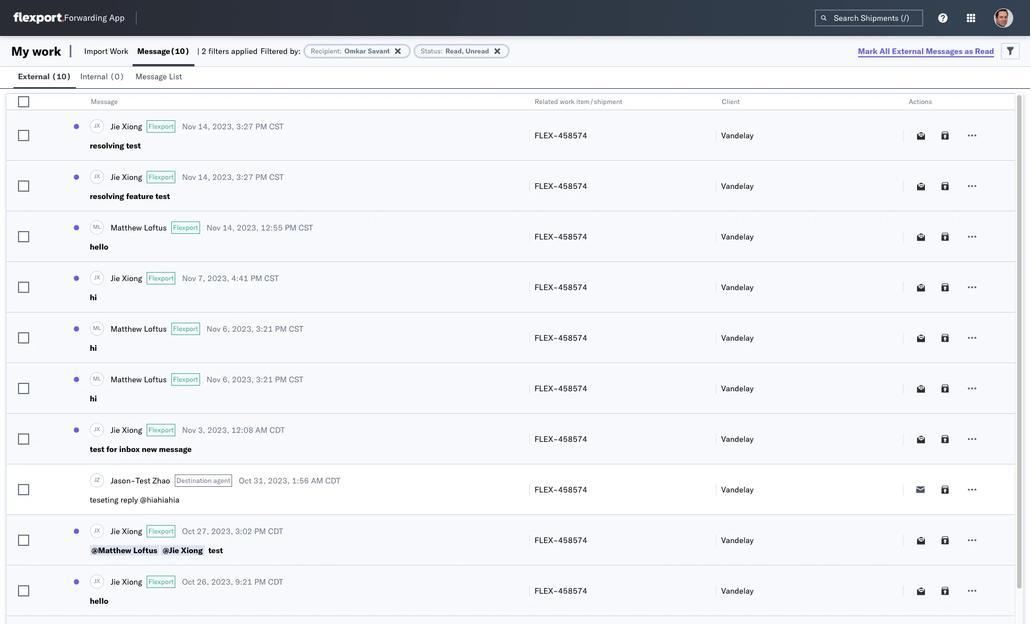 Task type: describe. For each thing, give the bounding box(es) containing it.
flexport up the 7,
[[173, 223, 198, 231]]

27,
[[197, 526, 209, 536]]

oct for oct 31, 2023, 1:56 am cdt
[[239, 476, 252, 486]]

flexport down @jie
[[149, 577, 174, 586]]

test
[[136, 476, 151, 486]]

import
[[84, 46, 108, 56]]

teseting
[[90, 495, 119, 505]]

(10) for message (10)
[[170, 46, 190, 56]]

6 j x from the top
[[94, 578, 100, 585]]

forwarding
[[64, 13, 107, 23]]

1 flex- from the top
[[535, 130, 559, 140]]

10 458574 from the top
[[559, 586, 588, 596]]

j z
[[94, 477, 100, 484]]

6 458574 from the top
[[559, 383, 588, 393]]

resize handle column header for message
[[516, 94, 530, 624]]

omkar
[[345, 47, 366, 55]]

related
[[536, 97, 559, 106]]

4 j from the top
[[94, 426, 96, 433]]

item/shipment
[[577, 97, 623, 106]]

work
[[110, 46, 128, 56]]

destination agent
[[176, 476, 231, 485]]

messages
[[927, 46, 963, 56]]

3:27 for test
[[236, 172, 254, 182]]

3 flex- 458574 from the top
[[535, 231, 588, 242]]

message list
[[136, 71, 182, 82]]

2 x from the top
[[96, 173, 100, 180]]

4 jie xiong from the top
[[111, 425, 142, 435]]

3 flex- from the top
[[535, 231, 559, 242]]

my
[[11, 43, 29, 59]]

31,
[[254, 476, 266, 486]]

nov 14, 2023, 3:27 pm cst for test
[[182, 172, 284, 182]]

2 m from the top
[[93, 325, 98, 332]]

4 jie from the top
[[111, 425, 120, 435]]

savant
[[368, 47, 390, 55]]

1 3:21 from the top
[[256, 324, 273, 334]]

oct 31, 2023, 1:56 am cdt
[[239, 476, 341, 486]]

read,
[[446, 47, 464, 55]]

3 m l from the top
[[93, 375, 101, 383]]

6 x from the top
[[96, 578, 100, 585]]

5 flex- from the top
[[535, 333, 559, 343]]

1 m from the top
[[93, 223, 98, 231]]

10 flex- from the top
[[535, 586, 559, 596]]

read
[[976, 46, 995, 56]]

flexport up @jie
[[149, 527, 174, 535]]

nov 7, 2023, 4:41 pm cst
[[182, 273, 279, 283]]

4 j x from the top
[[94, 426, 100, 433]]

status
[[421, 47, 441, 55]]

12:55
[[261, 222, 283, 233]]

1 458574 from the top
[[559, 130, 588, 140]]

nov 3, 2023, 12:08 am cdt
[[182, 425, 285, 435]]

@matthew
[[91, 546, 131, 556]]

related work item/shipment
[[536, 97, 623, 106]]

am for 1:56
[[311, 476, 324, 486]]

oct 27, 2023, 3:02 pm cdt
[[182, 526, 283, 536]]

5 j from the top
[[94, 477, 97, 484]]

filtered
[[261, 46, 288, 56]]

test for inbox new message
[[90, 444, 192, 454]]

flexport left the 7,
[[149, 274, 174, 282]]

test up resolving feature test
[[126, 141, 141, 151]]

internal (0)
[[80, 71, 125, 82]]

4 vandelay from the top
[[722, 282, 754, 292]]

9:21
[[235, 577, 252, 587]]

test left for
[[90, 444, 105, 454]]

nov 14, 2023, 3:27 pm cst for resolving test
[[182, 121, 284, 131]]

import work
[[84, 46, 128, 56]]

test right feature
[[156, 191, 170, 201]]

9 vandelay from the top
[[722, 535, 754, 545]]

1 jie xiong from the top
[[111, 121, 142, 131]]

jason-
[[111, 476, 136, 486]]

6 jie from the top
[[111, 577, 120, 587]]

nov 14, 2023, 12:55 pm cst
[[207, 222, 313, 233]]

1 j x from the top
[[94, 122, 100, 130]]

1:56
[[292, 476, 309, 486]]

flexport up 'new'
[[149, 425, 174, 434]]

4:41
[[232, 273, 249, 283]]

2 hi from the top
[[90, 343, 97, 353]]

3 matthew from the top
[[111, 374, 142, 384]]

2 matthew loftus from the top
[[111, 324, 167, 334]]

internal (0) button
[[76, 66, 131, 88]]

teseting reply @hiahiahia
[[90, 495, 180, 505]]

12:08
[[232, 425, 254, 435]]

forwarding app
[[64, 13, 125, 23]]

client
[[722, 97, 741, 106]]

2
[[202, 46, 207, 56]]

3 j x from the top
[[94, 274, 100, 281]]

message for (10)
[[137, 46, 170, 56]]

2 j from the top
[[94, 173, 96, 180]]

2 6, from the top
[[223, 374, 230, 384]]

cdt for oct 26, 2023, 9:21 pm cdt
[[268, 577, 283, 587]]

: for recipient
[[340, 47, 342, 55]]

4 flex- 458574 from the top
[[535, 282, 588, 292]]

resize handle column header for related work item/shipment
[[703, 94, 717, 624]]

4 flex- from the top
[[535, 282, 559, 292]]

2 l from the top
[[98, 325, 101, 332]]

flexport up feature
[[149, 172, 174, 181]]

@hiahiahia
[[140, 495, 180, 505]]

6 j from the top
[[94, 527, 96, 534]]

7 flex- 458574 from the top
[[535, 434, 588, 444]]

agent
[[214, 476, 231, 485]]

work for related
[[561, 97, 575, 106]]

2 vertical spatial 14,
[[223, 222, 235, 233]]

message for list
[[136, 71, 167, 82]]

by:
[[290, 46, 301, 56]]

inbox
[[119, 444, 140, 454]]

6 flex- 458574 from the top
[[535, 383, 588, 393]]

resolving test
[[90, 141, 141, 151]]

0 vertical spatial external
[[893, 46, 925, 56]]

app
[[109, 13, 125, 23]]

26,
[[197, 577, 209, 587]]

1 m l from the top
[[93, 223, 101, 231]]

@matthew loftus
[[91, 546, 157, 556]]

3 j from the top
[[94, 274, 96, 281]]

3 jie from the top
[[111, 273, 120, 283]]

all
[[880, 46, 891, 56]]

message
[[159, 444, 192, 454]]

external inside button
[[18, 71, 50, 82]]

1 matthew from the top
[[111, 222, 142, 233]]

7 flex- from the top
[[535, 434, 559, 444]]

cdt for oct 31, 2023, 1:56 am cdt
[[326, 476, 341, 486]]

2 vandelay from the top
[[722, 181, 754, 191]]

mark all external messages as read
[[859, 46, 995, 56]]

3:02
[[235, 526, 252, 536]]

10 vandelay from the top
[[722, 586, 754, 596]]

3 m from the top
[[93, 375, 98, 383]]

message list button
[[131, 66, 189, 88]]

2 m l from the top
[[93, 325, 101, 332]]

unread
[[466, 47, 490, 55]]

internal
[[80, 71, 108, 82]]

Search Shipments (/) text field
[[816, 10, 924, 26]]

status : read, unread
[[421, 47, 490, 55]]

forwarding app link
[[13, 12, 125, 24]]

2 458574 from the top
[[559, 181, 588, 191]]

2 flex- 458574 from the top
[[535, 181, 588, 191]]

5 jie from the top
[[111, 526, 120, 536]]



Task type: vqa. For each thing, say whether or not it's contained in the screenshot.
INTERNAL (0) button
yes



Task type: locate. For each thing, give the bounding box(es) containing it.
1 resize handle column header from the left
[[49, 94, 63, 624]]

1 x from the top
[[96, 122, 100, 130]]

nov
[[182, 121, 196, 131], [182, 172, 196, 182], [207, 222, 221, 233], [182, 273, 196, 283], [207, 324, 221, 334], [207, 374, 221, 384], [182, 425, 196, 435]]

message down 'internal (0)' button
[[91, 97, 118, 106]]

14, for test
[[198, 172, 210, 182]]

6, down nov 7, 2023, 4:41 pm cst
[[223, 324, 230, 334]]

7 458574 from the top
[[559, 434, 588, 444]]

0 vertical spatial message
[[137, 46, 170, 56]]

2 resize handle column header from the left
[[516, 94, 530, 624]]

0 vertical spatial am
[[256, 425, 268, 435]]

1 vertical spatial oct
[[182, 526, 195, 536]]

resize handle column header
[[49, 94, 63, 624], [516, 94, 530, 624], [703, 94, 717, 624], [890, 94, 904, 624], [1002, 94, 1016, 624]]

m
[[93, 223, 98, 231], [93, 325, 98, 332], [93, 375, 98, 383]]

2 nov 6, 2023, 3:21 pm cst from the top
[[207, 374, 304, 384]]

loftus
[[144, 222, 167, 233], [144, 324, 167, 334], [144, 374, 167, 384], [133, 546, 157, 556]]

work up external (10)
[[32, 43, 61, 59]]

5 j x from the top
[[94, 527, 100, 534]]

am
[[256, 425, 268, 435], [311, 476, 324, 486]]

message (10)
[[137, 46, 190, 56]]

recipient : omkar savant
[[311, 47, 390, 55]]

1 vertical spatial hello
[[90, 596, 108, 606]]

2023,
[[212, 121, 234, 131], [212, 172, 234, 182], [237, 222, 259, 233], [208, 273, 230, 283], [232, 324, 254, 334], [232, 374, 254, 384], [208, 425, 230, 435], [268, 476, 290, 486], [211, 526, 233, 536], [211, 577, 233, 587]]

cdt right 3:02
[[268, 526, 283, 536]]

8 flex- 458574 from the top
[[535, 485, 588, 495]]

1 vertical spatial matthew loftus
[[111, 324, 167, 334]]

flex- 458574
[[535, 130, 588, 140], [535, 181, 588, 191], [535, 231, 588, 242], [535, 282, 588, 292], [535, 333, 588, 343], [535, 383, 588, 393], [535, 434, 588, 444], [535, 485, 588, 495], [535, 535, 588, 545], [535, 586, 588, 596]]

None checkbox
[[18, 281, 29, 293], [18, 332, 29, 343], [18, 433, 29, 445], [18, 484, 29, 495], [18, 535, 29, 546], [18, 585, 29, 596], [18, 281, 29, 293], [18, 332, 29, 343], [18, 433, 29, 445], [18, 484, 29, 495], [18, 535, 29, 546], [18, 585, 29, 596]]

nov 14, 2023, 3:27 pm cst
[[182, 121, 284, 131], [182, 172, 284, 182]]

oct 26, 2023, 9:21 pm cdt
[[182, 577, 283, 587]]

2 j x from the top
[[94, 173, 100, 180]]

0 vertical spatial 6,
[[223, 324, 230, 334]]

flexport. image
[[13, 12, 64, 24]]

3:27 for resolving test
[[236, 121, 254, 131]]

@jie xiong test
[[163, 546, 223, 556]]

list
[[169, 71, 182, 82]]

l
[[98, 223, 101, 231], [98, 325, 101, 332], [98, 375, 101, 383]]

1 : from the left
[[340, 47, 342, 55]]

cdt
[[270, 425, 285, 435], [326, 476, 341, 486], [268, 526, 283, 536], [268, 577, 283, 587]]

as
[[965, 46, 974, 56]]

6 flex- from the top
[[535, 383, 559, 393]]

(10)
[[170, 46, 190, 56], [52, 71, 71, 82]]

0 horizontal spatial am
[[256, 425, 268, 435]]

0 horizontal spatial external
[[18, 71, 50, 82]]

test
[[126, 141, 141, 151], [156, 191, 170, 201], [90, 444, 105, 454], [208, 546, 223, 556]]

1 vertical spatial 14,
[[198, 172, 210, 182]]

3 l from the top
[[98, 375, 101, 383]]

2 vertical spatial matthew loftus
[[111, 374, 167, 384]]

vandelay
[[722, 130, 754, 140], [722, 181, 754, 191], [722, 231, 754, 242], [722, 282, 754, 292], [722, 333, 754, 343], [722, 383, 754, 393], [722, 434, 754, 444], [722, 485, 754, 495], [722, 535, 754, 545], [722, 586, 754, 596]]

(10) left internal
[[52, 71, 71, 82]]

6 vandelay from the top
[[722, 383, 754, 393]]

0 horizontal spatial work
[[32, 43, 61, 59]]

j
[[94, 122, 96, 130], [94, 173, 96, 180], [94, 274, 96, 281], [94, 426, 96, 433], [94, 477, 97, 484], [94, 527, 96, 534], [94, 578, 96, 585]]

1 vertical spatial m
[[93, 325, 98, 332]]

|
[[197, 46, 200, 56]]

m l
[[93, 223, 101, 231], [93, 325, 101, 332], [93, 375, 101, 383]]

0 horizontal spatial (10)
[[52, 71, 71, 82]]

work for my
[[32, 43, 61, 59]]

4 458574 from the top
[[559, 282, 588, 292]]

matthew loftus
[[111, 222, 167, 233], [111, 324, 167, 334], [111, 374, 167, 384]]

(0)
[[110, 71, 125, 82]]

1 l from the top
[[98, 223, 101, 231]]

: left omkar
[[340, 47, 342, 55]]

0 vertical spatial (10)
[[170, 46, 190, 56]]

None checkbox
[[18, 96, 29, 107], [18, 130, 29, 141], [18, 180, 29, 192], [18, 231, 29, 242], [18, 383, 29, 394], [18, 96, 29, 107], [18, 130, 29, 141], [18, 180, 29, 192], [18, 231, 29, 242], [18, 383, 29, 394]]

hello for matthew loftus
[[90, 242, 108, 252]]

2 vertical spatial message
[[91, 97, 118, 106]]

work
[[32, 43, 61, 59], [561, 97, 575, 106]]

resolving for resolving feature test
[[90, 191, 124, 201]]

resolving left feature
[[90, 191, 124, 201]]

1 flex- 458574 from the top
[[535, 130, 588, 140]]

nov 6, 2023, 3:21 pm cst down the 4:41
[[207, 324, 304, 334]]

2 matthew from the top
[[111, 324, 142, 334]]

cdt right the 12:08
[[270, 425, 285, 435]]

2 hello from the top
[[90, 596, 108, 606]]

message inside button
[[136, 71, 167, 82]]

2 resolving from the top
[[90, 191, 124, 201]]

nov 6, 2023, 3:21 pm cst
[[207, 324, 304, 334], [207, 374, 304, 384]]

1 vandelay from the top
[[722, 130, 754, 140]]

0 vertical spatial m l
[[93, 223, 101, 231]]

1 vertical spatial nov 14, 2023, 3:27 pm cst
[[182, 172, 284, 182]]

cdt right the 1:56
[[326, 476, 341, 486]]

0 vertical spatial nov 6, 2023, 3:21 pm cst
[[207, 324, 304, 334]]

1 hi from the top
[[90, 292, 97, 303]]

2 3:27 from the top
[[236, 172, 254, 182]]

1 vertical spatial am
[[311, 476, 324, 486]]

oct left 26,
[[182, 577, 195, 587]]

:
[[340, 47, 342, 55], [441, 47, 443, 55]]

message
[[137, 46, 170, 56], [136, 71, 167, 82], [91, 97, 118, 106]]

test down 27,
[[208, 546, 223, 556]]

1 vertical spatial 6,
[[223, 374, 230, 384]]

2 vertical spatial hi
[[90, 394, 97, 404]]

external
[[893, 46, 925, 56], [18, 71, 50, 82]]

5 resize handle column header from the left
[[1002, 94, 1016, 624]]

0 vertical spatial work
[[32, 43, 61, 59]]

2 flex- from the top
[[535, 181, 559, 191]]

9 flex- 458574 from the top
[[535, 535, 588, 545]]

0 vertical spatial 3:21
[[256, 324, 273, 334]]

new
[[142, 444, 157, 454]]

2 jie from the top
[[111, 172, 120, 182]]

0 vertical spatial nov 14, 2023, 3:27 pm cst
[[182, 121, 284, 131]]

1 vertical spatial 3:21
[[256, 374, 273, 384]]

(10) inside button
[[52, 71, 71, 82]]

0 vertical spatial l
[[98, 223, 101, 231]]

actions
[[909, 97, 933, 106]]

0 vertical spatial hi
[[90, 292, 97, 303]]

6,
[[223, 324, 230, 334], [223, 374, 230, 384]]

1 horizontal spatial :
[[441, 47, 443, 55]]

destination
[[176, 476, 212, 485]]

1 horizontal spatial am
[[311, 476, 324, 486]]

work right related
[[561, 97, 575, 106]]

1 vertical spatial hi
[[90, 343, 97, 353]]

message left list
[[136, 71, 167, 82]]

flexport
[[149, 122, 174, 130], [149, 172, 174, 181], [173, 223, 198, 231], [149, 274, 174, 282], [173, 324, 198, 333], [173, 375, 198, 383], [149, 425, 174, 434], [149, 527, 174, 535], [149, 577, 174, 586]]

: for status
[[441, 47, 443, 55]]

10 flex- 458574 from the top
[[535, 586, 588, 596]]

8 vandelay from the top
[[722, 485, 754, 495]]

(10) for external (10)
[[52, 71, 71, 82]]

jason-test zhao
[[111, 476, 170, 486]]

9 flex- from the top
[[535, 535, 559, 545]]

for
[[106, 444, 117, 454]]

6 jie xiong from the top
[[111, 577, 142, 587]]

cst
[[269, 121, 284, 131], [269, 172, 284, 182], [299, 222, 313, 233], [265, 273, 279, 283], [289, 324, 304, 334], [289, 374, 304, 384]]

14, for resolving test
[[198, 121, 210, 131]]

1 resolving from the top
[[90, 141, 124, 151]]

14,
[[198, 121, 210, 131], [198, 172, 210, 182], [223, 222, 235, 233]]

resolving for resolving test
[[90, 141, 124, 151]]

1 vertical spatial 3:27
[[236, 172, 254, 182]]

0 vertical spatial 14,
[[198, 121, 210, 131]]

1 vertical spatial (10)
[[52, 71, 71, 82]]

1 horizontal spatial work
[[561, 97, 575, 106]]

1 vertical spatial matthew
[[111, 324, 142, 334]]

cdt for nov 3, 2023, 12:08 am cdt
[[270, 425, 285, 435]]

am right the 12:08
[[256, 425, 268, 435]]

@jie
[[163, 546, 179, 556]]

2 vertical spatial m
[[93, 375, 98, 383]]

3 vandelay from the top
[[722, 231, 754, 242]]

2 vertical spatial m l
[[93, 375, 101, 383]]

message up message list
[[137, 46, 170, 56]]

1 horizontal spatial external
[[893, 46, 925, 56]]

flexport down the 7,
[[173, 324, 198, 333]]

1 vertical spatial resolving
[[90, 191, 124, 201]]

3,
[[198, 425, 205, 435]]

cdt right 9:21
[[268, 577, 283, 587]]

oct left 27,
[[182, 526, 195, 536]]

5 jie xiong from the top
[[111, 526, 142, 536]]

resolving feature test
[[90, 191, 170, 201]]

(10) left |
[[170, 46, 190, 56]]

resize handle column header for client
[[890, 94, 904, 624]]

import work button
[[80, 36, 133, 66]]

0 vertical spatial oct
[[239, 476, 252, 486]]

5 flex- 458574 from the top
[[535, 333, 588, 343]]

oct left 31,
[[239, 476, 252, 486]]

external (10) button
[[13, 66, 76, 88]]

0 vertical spatial resolving
[[90, 141, 124, 151]]

1 3:27 from the top
[[236, 121, 254, 131]]

0 vertical spatial matthew loftus
[[111, 222, 167, 233]]

1 vertical spatial external
[[18, 71, 50, 82]]

1 vertical spatial nov 6, 2023, 3:21 pm cst
[[207, 374, 304, 384]]

recipient
[[311, 47, 340, 55]]

1 matthew loftus from the top
[[111, 222, 167, 233]]

applied
[[231, 46, 258, 56]]

1 horizontal spatial (10)
[[170, 46, 190, 56]]

cdt for oct 27, 2023, 3:02 pm cdt
[[268, 526, 283, 536]]

1 jie from the top
[[111, 121, 120, 131]]

matthew
[[111, 222, 142, 233], [111, 324, 142, 334], [111, 374, 142, 384]]

zhao
[[153, 476, 170, 486]]

resolving
[[90, 141, 124, 151], [90, 191, 124, 201]]

flexport up 3,
[[173, 375, 198, 383]]

xiong
[[122, 121, 142, 131], [122, 172, 142, 182], [122, 273, 142, 283], [122, 425, 142, 435], [122, 526, 142, 536], [181, 546, 203, 556], [122, 577, 142, 587]]

7 vandelay from the top
[[722, 434, 754, 444]]

resolving up resolving feature test
[[90, 141, 124, 151]]

4 resize handle column header from the left
[[890, 94, 904, 624]]

3 resize handle column header from the left
[[703, 94, 717, 624]]

feature
[[126, 191, 154, 201]]

reply
[[121, 495, 138, 505]]

: left read,
[[441, 47, 443, 55]]

5 458574 from the top
[[559, 333, 588, 343]]

8 458574 from the top
[[559, 485, 588, 495]]

3 hi from the top
[[90, 394, 97, 404]]

1 j from the top
[[94, 122, 96, 130]]

oct for oct 26, 2023, 9:21 pm cdt
[[182, 577, 195, 587]]

z
[[97, 477, 100, 484]]

6, up nov 3, 2023, 12:08 am cdt
[[223, 374, 230, 384]]

4 x from the top
[[96, 426, 100, 433]]

0 vertical spatial matthew
[[111, 222, 142, 233]]

1 nov 6, 2023, 3:21 pm cst from the top
[[207, 324, 304, 334]]

8 flex- from the top
[[535, 485, 559, 495]]

1 vertical spatial message
[[136, 71, 167, 82]]

5 x from the top
[[96, 527, 100, 534]]

2 : from the left
[[441, 47, 443, 55]]

hello for jie xiong
[[90, 596, 108, 606]]

0 vertical spatial m
[[93, 223, 98, 231]]

3 x from the top
[[96, 274, 100, 281]]

external (10)
[[18, 71, 71, 82]]

1 vertical spatial work
[[561, 97, 575, 106]]

3 458574 from the top
[[559, 231, 588, 242]]

9 458574 from the top
[[559, 535, 588, 545]]

external down my work
[[18, 71, 50, 82]]

3 jie xiong from the top
[[111, 273, 142, 283]]

oct for oct 27, 2023, 3:02 pm cdt
[[182, 526, 195, 536]]

2 vertical spatial oct
[[182, 577, 195, 587]]

1 vertical spatial l
[[98, 325, 101, 332]]

0 horizontal spatial :
[[340, 47, 342, 55]]

7 j from the top
[[94, 578, 96, 585]]

0 vertical spatial hello
[[90, 242, 108, 252]]

am for 12:08
[[256, 425, 268, 435]]

3:27
[[236, 121, 254, 131], [236, 172, 254, 182]]

resize handle column header for actions
[[1002, 94, 1016, 624]]

hi
[[90, 292, 97, 303], [90, 343, 97, 353], [90, 394, 97, 404]]

mark
[[859, 46, 878, 56]]

external right all
[[893, 46, 925, 56]]

2 vertical spatial l
[[98, 375, 101, 383]]

7,
[[198, 273, 205, 283]]

nov 6, 2023, 3:21 pm cst up the 12:08
[[207, 374, 304, 384]]

| 2 filters applied filtered by:
[[197, 46, 301, 56]]

am right the 1:56
[[311, 476, 324, 486]]

flexport down message list button
[[149, 122, 174, 130]]

1 vertical spatial m l
[[93, 325, 101, 332]]

5 vandelay from the top
[[722, 333, 754, 343]]

3 matthew loftus from the top
[[111, 374, 167, 384]]

1 6, from the top
[[223, 324, 230, 334]]

hello
[[90, 242, 108, 252], [90, 596, 108, 606]]

2 3:21 from the top
[[256, 374, 273, 384]]

oct
[[239, 476, 252, 486], [182, 526, 195, 536], [182, 577, 195, 587]]

filters
[[209, 46, 229, 56]]

2 vertical spatial matthew
[[111, 374, 142, 384]]

my work
[[11, 43, 61, 59]]

jie
[[111, 121, 120, 131], [111, 172, 120, 182], [111, 273, 120, 283], [111, 425, 120, 435], [111, 526, 120, 536], [111, 577, 120, 587]]

0 vertical spatial 3:27
[[236, 121, 254, 131]]

2 jie xiong from the top
[[111, 172, 142, 182]]



